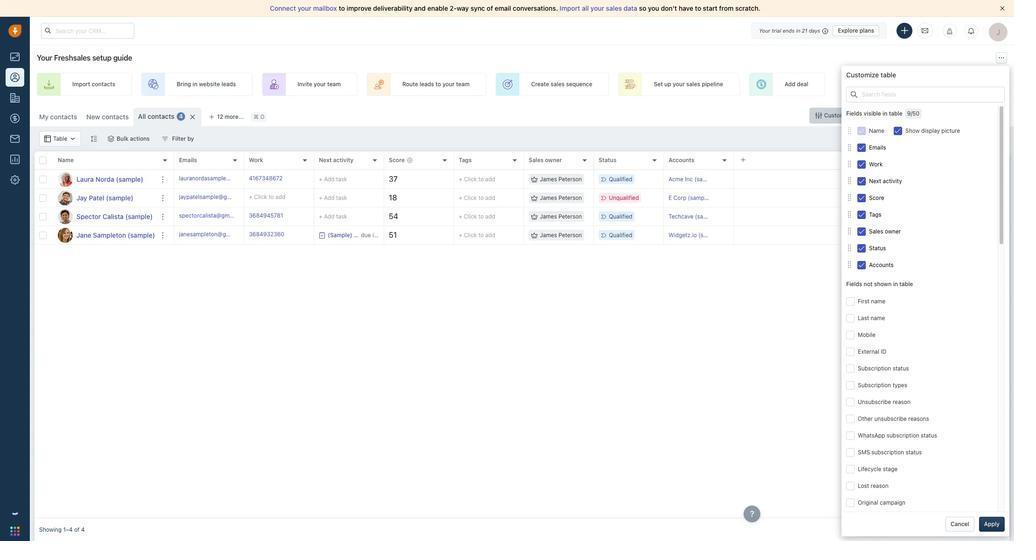 Task type: describe. For each thing, give the bounding box(es) containing it.
container_wx8msf4aqz5i3rn1 image inside status button
[[847, 245, 853, 252]]

have
[[679, 4, 694, 12]]

subscription for subscription types
[[858, 382, 892, 389]]

techcave (sample)
[[669, 213, 719, 220]]

0 horizontal spatial activity
[[333, 157, 354, 164]]

spectorcalista@gmail.com link
[[179, 212, 248, 222]]

other unsubscribe reasons
[[858, 416, 930, 423]]

james for 51
[[540, 232, 557, 239]]

acme inc (sample)
[[669, 176, 718, 183]]

contacts right "new"
[[102, 113, 129, 121]]

import contacts for import contacts link
[[72, 81, 115, 88]]

task for 18
[[336, 194, 347, 201]]

press space to select this row. row containing 37
[[174, 170, 1010, 189]]

trial
[[772, 27, 782, 33]]

import contacts for import contacts button
[[892, 112, 935, 119]]

row group containing 37
[[174, 170, 1010, 245]]

jane sampleton (sample)
[[77, 231, 155, 239]]

fields not shown in table
[[847, 281, 914, 288]]

peterson for 54
[[559, 213, 582, 220]]

+ click to add for 37
[[459, 176, 496, 183]]

acme
[[669, 176, 684, 183]]

james for 18
[[540, 195, 557, 202]]

way
[[457, 4, 469, 12]]

container_wx8msf4aqz5i3rn1 image inside sales owner button
[[847, 228, 853, 235]]

bulk
[[117, 135, 129, 142]]

add inside button
[[973, 112, 983, 119]]

2 leads from the left
[[420, 81, 434, 88]]

0 vertical spatial customize table
[[847, 71, 897, 79]]

james peterson for 54
[[540, 213, 582, 220]]

1 horizontal spatial of
[[487, 4, 493, 12]]

peterson for 18
[[559, 195, 582, 202]]

contacts right the my
[[50, 113, 77, 121]]

freshworks switcher image
[[10, 527, 20, 536]]

s image
[[58, 209, 73, 224]]

0 vertical spatial tags
[[459, 157, 472, 164]]

show
[[906, 127, 920, 134]]

your right route
[[443, 81, 455, 88]]

new
[[86, 113, 100, 121]]

techcave (sample) link
[[669, 213, 719, 220]]

0 vertical spatial status
[[893, 365, 910, 372]]

name row
[[35, 152, 174, 170]]

unsubscribe
[[875, 416, 907, 423]]

qualified for 54
[[609, 213, 633, 220]]

jaypatelsample@gmail.com + click to add
[[179, 194, 286, 201]]

click for 18
[[464, 195, 477, 202]]

tags inside button
[[870, 211, 882, 218]]

last name
[[858, 315, 886, 322]]

whatsapp subscription status
[[858, 432, 938, 439]]

0 vertical spatial name
[[870, 127, 885, 134]]

stage
[[884, 466, 898, 473]]

inc
[[685, 176, 693, 183]]

explore plans
[[839, 27, 875, 34]]

next inside button
[[870, 178, 882, 185]]

container_wx8msf4aqz5i3rn1 image inside table 'dropdown button'
[[70, 136, 76, 142]]

work inside grid
[[249, 157, 263, 164]]

route leads to your team link
[[367, 73, 487, 96]]

sales owner inside button
[[870, 228, 902, 235]]

accounts inside button
[[870, 262, 894, 269]]

(sample) for spector calista (sample)
[[125, 213, 153, 220]]

create sales sequence
[[532, 81, 593, 88]]

name for first name
[[872, 298, 886, 305]]

+ add task for 18
[[319, 194, 347, 201]]

0 horizontal spatial status
[[599, 157, 617, 164]]

name column header
[[53, 152, 174, 170]]

jay patel (sample)
[[77, 194, 133, 202]]

spectorcalista@gmail.com 3684945781
[[179, 212, 283, 219]]

subscription types
[[858, 382, 908, 389]]

enable
[[428, 4, 448, 12]]

add deal link
[[750, 73, 826, 96]]

0 horizontal spatial sales
[[529, 157, 544, 164]]

contacts down setup
[[92, 81, 115, 88]]

spector
[[77, 213, 101, 220]]

subscription status
[[858, 365, 910, 372]]

status for sms subscription status
[[906, 449, 923, 456]]

by
[[188, 135, 194, 142]]

/
[[911, 110, 913, 117]]

cancel button
[[946, 517, 975, 532]]

2 team from the left
[[456, 81, 470, 88]]

container_wx8msf4aqz5i3rn1 image inside next activity button
[[847, 178, 853, 184]]

widgetz.io
[[669, 232, 697, 239]]

0 horizontal spatial sales
[[551, 81, 565, 88]]

e
[[669, 195, 672, 202]]

janesampleton@gmail.com
[[179, 231, 250, 238]]

invite
[[298, 81, 312, 88]]

+ click to add for 54
[[459, 213, 496, 220]]

click for 54
[[464, 213, 477, 220]]

cancel
[[951, 521, 970, 528]]

freshsales
[[54, 54, 91, 62]]

import contacts button
[[879, 108, 939, 124]]

invite your team
[[298, 81, 341, 88]]

3684945781 link
[[249, 212, 283, 222]]

4167348672
[[249, 175, 283, 182]]

pipeline
[[702, 81, 724, 88]]

set up your sales pipeline
[[654, 81, 724, 88]]

from
[[720, 4, 734, 12]]

0 horizontal spatial score
[[389, 157, 405, 164]]

Search your CRM... text field
[[41, 23, 134, 39]]

import all your sales data link
[[560, 4, 639, 12]]

shown
[[875, 281, 892, 288]]

3684932360
[[249, 231, 284, 238]]

actions
[[130, 135, 150, 142]]

other
[[858, 416, 873, 423]]

0 vertical spatial customize
[[847, 71, 880, 79]]

sales inside button
[[870, 228, 884, 235]]

(sample) for jane sampleton (sample)
[[128, 231, 155, 239]]

in right shown
[[894, 281, 899, 288]]

add contact
[[973, 112, 1005, 119]]

score button
[[847, 190, 998, 206]]

filter by
[[172, 135, 194, 142]]

score inside button
[[870, 194, 885, 201]]

+ click to add for 51
[[459, 232, 496, 239]]

whatsapp
[[858, 432, 886, 439]]

contact
[[985, 112, 1005, 119]]

unsubscribe
[[858, 399, 892, 406]]

set
[[654, 81, 663, 88]]

sampleton
[[93, 231, 126, 239]]

grid containing 37
[[35, 151, 1010, 519]]

deliverability
[[373, 4, 413, 12]]

unsubscribe reason
[[858, 399, 911, 406]]

close image
[[1001, 6, 1005, 11]]

show display picture
[[906, 127, 961, 134]]

0 horizontal spatial next activity
[[319, 157, 354, 164]]

owner inside grid
[[545, 157, 562, 164]]

press space to select this row. row containing spector calista (sample)
[[35, 208, 174, 226]]

0 vertical spatial import
[[560, 4, 581, 12]]

+ click to add for 18
[[459, 195, 496, 202]]

21
[[802, 27, 808, 33]]

4 inside all contacts 4
[[179, 113, 183, 120]]

spector calista (sample)
[[77, 213, 153, 220]]

3684932360 link
[[249, 230, 284, 240]]

your freshsales setup guide
[[37, 54, 132, 62]]

fields for fields visible in table 9 / 50
[[847, 110, 863, 117]]

cell for 18
[[734, 189, 1010, 207]]

james peterson for 51
[[540, 232, 582, 239]]

3684945781
[[249, 212, 283, 219]]

customize table inside "button"
[[825, 112, 868, 119]]

lauranordasample@gmail.com
[[179, 175, 258, 182]]

picture
[[942, 127, 961, 134]]

norda
[[96, 175, 114, 183]]

add for 51
[[486, 232, 496, 239]]

lifecycle
[[858, 466, 882, 473]]

your for your trial ends in 21 days
[[760, 27, 771, 33]]

widgetz.io (sample)
[[669, 232, 722, 239]]

customize table button
[[810, 108, 875, 124]]

emails button
[[847, 139, 998, 156]]

style_myh0__igzzd8unmi image
[[91, 136, 97, 142]]

qualified for 51
[[609, 232, 633, 239]]

container_wx8msf4aqz5i3rn1 image inside tags button
[[847, 211, 853, 218]]

sequence
[[567, 81, 593, 88]]

lauranordasample@gmail.com link
[[179, 174, 258, 184]]

my
[[39, 113, 49, 121]]

james peterson for 37
[[540, 176, 582, 183]]

james peterson for 18
[[540, 195, 582, 202]]

you
[[648, 4, 660, 12]]

add for 18
[[324, 194, 335, 201]]



Task type: locate. For each thing, give the bounding box(es) containing it.
1 vertical spatial task
[[336, 194, 347, 201]]

0 horizontal spatial name
[[58, 157, 74, 164]]

subscription up unsubscribe
[[858, 382, 892, 389]]

leads right website
[[222, 81, 236, 88]]

3 james from the top
[[540, 213, 557, 220]]

2 james peterson from the top
[[540, 195, 582, 202]]

0 horizontal spatial owner
[[545, 157, 562, 164]]

of right sync
[[487, 4, 493, 12]]

container_wx8msf4aqz5i3rn1 image inside the filter by button
[[162, 136, 168, 142]]

status up fields not shown in table on the bottom of page
[[870, 245, 887, 252]]

press space to select this row. row containing jay patel (sample)
[[35, 189, 174, 208]]

0 vertical spatial qualified
[[609, 176, 633, 183]]

calista
[[103, 213, 124, 220]]

0 horizontal spatial next
[[319, 157, 332, 164]]

+
[[319, 176, 323, 183], [459, 176, 463, 183], [249, 194, 253, 201], [319, 194, 323, 201], [459, 195, 463, 202], [319, 213, 323, 220], [459, 213, 463, 220], [459, 232, 463, 239]]

(sample) for jay patel (sample)
[[106, 194, 133, 202]]

1 horizontal spatial status
[[870, 245, 887, 252]]

1 row group from the left
[[35, 170, 174, 245]]

⌘
[[254, 114, 259, 121]]

more...
[[225, 113, 244, 120]]

deal
[[797, 81, 809, 88]]

0 vertical spatial sales owner
[[529, 157, 562, 164]]

add for 18
[[486, 195, 496, 202]]

your for your freshsales setup guide
[[37, 54, 52, 62]]

table
[[53, 136, 67, 143]]

cell for 37
[[734, 170, 1010, 188]]

1 horizontal spatial import contacts
[[892, 112, 935, 119]]

your right up
[[673, 81, 685, 88]]

container_wx8msf4aqz5i3rn1 image
[[816, 112, 822, 119], [847, 127, 853, 134], [70, 136, 76, 142], [162, 136, 168, 142], [847, 144, 853, 151], [847, 161, 853, 168], [847, 178, 853, 184], [847, 195, 853, 201], [531, 195, 538, 201], [847, 211, 853, 218], [531, 213, 538, 220], [319, 232, 326, 239], [847, 262, 853, 268]]

2 qualified from the top
[[609, 213, 633, 220]]

0 vertical spatial import contacts
[[72, 81, 115, 88]]

1 james from the top
[[540, 176, 557, 183]]

0 horizontal spatial leads
[[222, 81, 236, 88]]

2 peterson from the top
[[559, 195, 582, 202]]

patel
[[89, 194, 104, 202]]

in right visible
[[883, 110, 888, 117]]

0 horizontal spatial accounts
[[669, 157, 695, 164]]

press space to select this row. row containing 54
[[174, 208, 1010, 226]]

peterson for 51
[[559, 232, 582, 239]]

1 horizontal spatial sales
[[870, 228, 884, 235]]

contacts inside button
[[911, 112, 935, 119]]

(sample) up spector calista (sample)
[[106, 194, 133, 202]]

0 horizontal spatial team
[[327, 81, 341, 88]]

your left trial
[[760, 27, 771, 33]]

0 vertical spatial owner
[[545, 157, 562, 164]]

unqualified
[[609, 195, 639, 202]]

1 horizontal spatial import
[[560, 4, 581, 12]]

0 vertical spatial your
[[760, 27, 771, 33]]

customize table
[[847, 71, 897, 79], [825, 112, 868, 119]]

1 horizontal spatial accounts
[[870, 262, 894, 269]]

in left 21
[[797, 27, 801, 33]]

Search fields field
[[847, 87, 1005, 103]]

route
[[403, 81, 418, 88]]

(sample) for e corp (sample)
[[688, 195, 712, 202]]

owner inside button
[[885, 228, 902, 235]]

bulk actions
[[117, 135, 150, 142]]

name up l image
[[58, 157, 74, 164]]

1 horizontal spatial team
[[456, 81, 470, 88]]

cell
[[734, 170, 1010, 188], [734, 189, 1010, 207], [734, 208, 1010, 226], [734, 226, 1010, 244]]

click for 37
[[464, 176, 477, 183]]

contacts right all on the left top of page
[[148, 112, 175, 120]]

import contacts
[[72, 81, 115, 88], [892, 112, 935, 119]]

1 vertical spatial emails
[[179, 157, 197, 164]]

1 horizontal spatial name
[[870, 127, 885, 134]]

1 james peterson from the top
[[540, 176, 582, 183]]

1 cell from the top
[[734, 170, 1010, 188]]

0 horizontal spatial 4
[[81, 527, 85, 534]]

import contacts up show
[[892, 112, 935, 119]]

task for 54
[[336, 213, 347, 220]]

+ add task for 37
[[319, 176, 347, 183]]

(sample) right calista
[[125, 213, 153, 220]]

3 + add task from the top
[[319, 213, 347, 220]]

sales left pipeline
[[687, 81, 701, 88]]

1 leads from the left
[[222, 81, 236, 88]]

work inside button
[[870, 161, 883, 168]]

1 task from the top
[[336, 176, 347, 183]]

your right all
[[591, 4, 605, 12]]

0 vertical spatial + add task
[[319, 176, 347, 183]]

2 fields from the top
[[847, 281, 863, 288]]

container_wx8msf4aqz5i3rn1 image inside customize table "button"
[[816, 112, 822, 119]]

2 james from the top
[[540, 195, 557, 202]]

import contacts down setup
[[72, 81, 115, 88]]

customize left visible
[[825, 112, 853, 119]]

0 vertical spatial task
[[336, 176, 347, 183]]

0 horizontal spatial work
[[249, 157, 263, 164]]

0 vertical spatial 4
[[179, 113, 183, 120]]

add for 37
[[324, 176, 335, 183]]

1 vertical spatial name
[[58, 157, 74, 164]]

subscription for whatsapp
[[887, 432, 920, 439]]

1 vertical spatial fields
[[847, 281, 863, 288]]

2 task from the top
[[336, 194, 347, 201]]

1 vertical spatial sales
[[870, 228, 884, 235]]

2 + click to add from the top
[[459, 195, 496, 202]]

name right last
[[871, 315, 886, 322]]

what's new image
[[947, 28, 954, 35]]

peterson for 37
[[559, 176, 582, 183]]

1 vertical spatial customize
[[825, 112, 853, 119]]

1 + click to add from the top
[[459, 176, 496, 183]]

accounts
[[669, 157, 695, 164], [870, 262, 894, 269]]

1 horizontal spatial owner
[[885, 228, 902, 235]]

1 peterson from the top
[[559, 176, 582, 183]]

next activity
[[319, 157, 354, 164], [870, 178, 903, 185]]

1 horizontal spatial leads
[[420, 81, 434, 88]]

import contacts link
[[37, 73, 132, 96]]

widgetz.io (sample) link
[[669, 232, 722, 239]]

laura norda (sample)
[[77, 175, 143, 183]]

1 vertical spatial qualified
[[609, 213, 633, 220]]

emails down by
[[179, 157, 197, 164]]

0 vertical spatial accounts
[[669, 157, 695, 164]]

qualified for 37
[[609, 176, 633, 183]]

fields left not
[[847, 281, 863, 288]]

0 vertical spatial emails
[[870, 144, 887, 151]]

1 + add task from the top
[[319, 176, 347, 183]]

1 vertical spatial sales owner
[[870, 228, 902, 235]]

james for 54
[[540, 213, 557, 220]]

import for import contacts button
[[892, 112, 910, 119]]

1 vertical spatial subscription
[[872, 449, 905, 456]]

+ add task
[[319, 176, 347, 183], [319, 194, 347, 201], [319, 213, 347, 220]]

(sample) for acme inc (sample)
[[695, 176, 718, 183]]

subscription up stage
[[872, 449, 905, 456]]

fields for fields not shown in table
[[847, 281, 863, 288]]

e corp (sample) link
[[669, 195, 712, 202]]

next activity button
[[847, 173, 998, 190]]

1 horizontal spatial 4
[[179, 113, 183, 120]]

emails
[[870, 144, 887, 151], [179, 157, 197, 164]]

1 vertical spatial subscription
[[858, 382, 892, 389]]

2 + add task from the top
[[319, 194, 347, 201]]

3 cell from the top
[[734, 208, 1010, 226]]

0 vertical spatial fields
[[847, 110, 863, 117]]

accounts up shown
[[870, 262, 894, 269]]

customize up visible
[[847, 71, 880, 79]]

3 qualified from the top
[[609, 232, 633, 239]]

(sample) right inc
[[695, 176, 718, 183]]

1 vertical spatial import contacts
[[892, 112, 935, 119]]

1 vertical spatial owner
[[885, 228, 902, 235]]

press space to select this row. row containing 18
[[174, 189, 1010, 208]]

2 row group from the left
[[174, 170, 1010, 245]]

status down the whatsapp subscription status
[[906, 449, 923, 456]]

website
[[199, 81, 220, 88]]

lifecycle stage
[[858, 466, 898, 473]]

first name
[[858, 298, 886, 305]]

janesampleton@gmail.com 3684932360
[[179, 231, 284, 238]]

name
[[872, 298, 886, 305], [871, 315, 886, 322]]

cell for 54
[[734, 208, 1010, 226]]

container_wx8msf4aqz5i3rn1 image inside score button
[[847, 195, 853, 201]]

1 vertical spatial status
[[922, 432, 938, 439]]

container_wx8msf4aqz5i3rn1 image inside work button
[[847, 161, 853, 168]]

import down your freshsales setup guide
[[72, 81, 90, 88]]

row group
[[35, 170, 174, 245], [174, 170, 1010, 245]]

1 vertical spatial + add task
[[319, 194, 347, 201]]

fields
[[847, 110, 863, 117], [847, 281, 863, 288]]

0 horizontal spatial sales owner
[[529, 157, 562, 164]]

up
[[665, 81, 672, 88]]

create
[[532, 81, 550, 88]]

0 vertical spatial next activity
[[319, 157, 354, 164]]

51
[[389, 231, 397, 239]]

1 horizontal spatial sales
[[606, 4, 622, 12]]

create sales sequence link
[[496, 73, 610, 96]]

showing
[[39, 527, 62, 534]]

add
[[785, 81, 796, 88], [973, 112, 983, 119], [324, 176, 335, 183], [324, 194, 335, 201], [324, 213, 335, 220]]

setup
[[92, 54, 112, 62]]

customize inside "button"
[[825, 112, 853, 119]]

my contacts button
[[35, 108, 82, 126], [39, 113, 77, 121]]

send email image
[[922, 27, 929, 35]]

subscription for subscription status
[[858, 365, 892, 372]]

original
[[858, 500, 879, 507]]

2 vertical spatial import
[[892, 112, 910, 119]]

1 horizontal spatial your
[[760, 27, 771, 33]]

id
[[881, 348, 887, 355]]

next activity inside button
[[870, 178, 903, 185]]

2 horizontal spatial sales
[[687, 81, 701, 88]]

table inside "button"
[[855, 112, 868, 119]]

l image
[[58, 172, 73, 187]]

mailbox
[[313, 4, 337, 12]]

subscription down other unsubscribe reasons
[[887, 432, 920, 439]]

james for 37
[[540, 176, 557, 183]]

0 horizontal spatial of
[[74, 527, 80, 534]]

jaypatelsample@gmail.com link
[[179, 193, 251, 203]]

1 horizontal spatial activity
[[883, 178, 903, 185]]

12 more... button
[[204, 111, 249, 124]]

1 vertical spatial import
[[72, 81, 90, 88]]

1 horizontal spatial work
[[870, 161, 883, 168]]

add for 54
[[486, 213, 496, 220]]

status
[[599, 157, 617, 164], [870, 245, 887, 252]]

0 horizontal spatial emails
[[179, 157, 197, 164]]

j image
[[58, 191, 73, 206]]

accounts up acme
[[669, 157, 695, 164]]

4 up filter by
[[179, 113, 183, 120]]

container_wx8msf4aqz5i3rn1 image inside accounts button
[[847, 262, 853, 268]]

click for 51
[[464, 232, 477, 239]]

1 team from the left
[[327, 81, 341, 88]]

status up unqualified
[[599, 157, 617, 164]]

status
[[893, 365, 910, 372], [922, 432, 938, 439], [906, 449, 923, 456]]

0 horizontal spatial your
[[37, 54, 52, 62]]

jaypatelsample@gmail.com
[[179, 194, 251, 201]]

0 vertical spatial status
[[599, 157, 617, 164]]

12 more...
[[217, 113, 244, 120]]

4 cell from the top
[[734, 226, 1010, 244]]

1 fields from the top
[[847, 110, 863, 117]]

press space to select this row. row containing laura norda (sample)
[[35, 170, 174, 189]]

fields left visible
[[847, 110, 863, 117]]

activity inside button
[[883, 178, 903, 185]]

spector calista (sample) link
[[77, 212, 153, 221]]

0 vertical spatial name
[[872, 298, 886, 305]]

sync
[[471, 4, 485, 12]]

import inside button
[[892, 112, 910, 119]]

contacts
[[92, 81, 115, 88], [911, 112, 935, 119], [148, 112, 175, 120], [50, 113, 77, 121], [102, 113, 129, 121]]

1 vertical spatial name
[[871, 315, 886, 322]]

0 vertical spatial activity
[[333, 157, 354, 164]]

lost
[[858, 483, 870, 490]]

name down visible
[[870, 127, 885, 134]]

add for 54
[[324, 213, 335, 220]]

container_wx8msf4aqz5i3rn1 image inside table 'dropdown button'
[[44, 136, 51, 142]]

(sample) down techcave (sample)
[[699, 232, 722, 239]]

contacts up display
[[911, 112, 935, 119]]

1 vertical spatial next activity
[[870, 178, 903, 185]]

1 vertical spatial tags
[[870, 211, 882, 218]]

⌘ o
[[254, 114, 265, 121]]

3 + click to add from the top
[[459, 213, 496, 220]]

+ add task for 54
[[319, 213, 347, 220]]

cell for 51
[[734, 226, 1010, 244]]

your left mailbox
[[298, 4, 312, 12]]

1 subscription from the top
[[858, 365, 892, 372]]

4 + click to add from the top
[[459, 232, 496, 239]]

0 vertical spatial of
[[487, 4, 493, 12]]

first
[[858, 298, 870, 305]]

50
[[913, 110, 920, 117]]

0 horizontal spatial import
[[72, 81, 90, 88]]

import left /
[[892, 112, 910, 119]]

1 vertical spatial your
[[37, 54, 52, 62]]

not
[[864, 281, 873, 288]]

j image
[[58, 228, 73, 243]]

1 horizontal spatial score
[[870, 194, 885, 201]]

reason down types
[[893, 399, 911, 406]]

scratch.
[[736, 4, 761, 12]]

status button
[[847, 240, 998, 257]]

data
[[624, 4, 638, 12]]

import contacts inside button
[[892, 112, 935, 119]]

emails down visible
[[870, 144, 887, 151]]

accounts inside grid
[[669, 157, 695, 164]]

task for 37
[[336, 176, 347, 183]]

name for last name
[[871, 315, 886, 322]]

subscription down external id
[[858, 365, 892, 372]]

2 subscription from the top
[[858, 382, 892, 389]]

18
[[389, 194, 397, 202]]

reason for lost reason
[[871, 483, 889, 490]]

leads right route
[[420, 81, 434, 88]]

your
[[760, 27, 771, 33], [37, 54, 52, 62]]

1 horizontal spatial tags
[[870, 211, 882, 218]]

2 vertical spatial status
[[906, 449, 923, 456]]

1 vertical spatial next
[[870, 178, 882, 185]]

sales right create
[[551, 81, 565, 88]]

import for import contacts link
[[72, 81, 90, 88]]

route leads to your team
[[403, 81, 470, 88]]

(sample) right corp
[[688, 195, 712, 202]]

status up types
[[893, 365, 910, 372]]

1 horizontal spatial next activity
[[870, 178, 903, 185]]

reason right lost at the bottom right
[[871, 483, 889, 490]]

sales
[[606, 4, 622, 12], [551, 81, 565, 88], [687, 81, 701, 88]]

1 vertical spatial status
[[870, 245, 887, 252]]

invite your team link
[[262, 73, 358, 96]]

1 vertical spatial accounts
[[870, 262, 894, 269]]

container_wx8msf4aqz5i3rn1 image inside emails button
[[847, 144, 853, 151]]

reason for unsubscribe reason
[[893, 399, 911, 406]]

press space to select this row. row containing jane sampleton (sample)
[[35, 226, 174, 245]]

(sample) for laura norda (sample)
[[116, 175, 143, 183]]

2 vertical spatial + add task
[[319, 213, 347, 220]]

0 vertical spatial score
[[389, 157, 405, 164]]

3 task from the top
[[336, 213, 347, 220]]

1 vertical spatial activity
[[883, 178, 903, 185]]

0 horizontal spatial import contacts
[[72, 81, 115, 88]]

in right "bring"
[[193, 81, 198, 88]]

my contacts
[[39, 113, 77, 121]]

janesampleton@gmail.com link
[[179, 230, 250, 240]]

row group containing laura norda (sample)
[[35, 170, 174, 245]]

your right invite
[[314, 81, 326, 88]]

press space to select this row. row containing 51
[[174, 226, 1010, 245]]

subscription
[[858, 365, 892, 372], [858, 382, 892, 389]]

your left freshsales
[[37, 54, 52, 62]]

1 vertical spatial customize table
[[825, 112, 868, 119]]

import left all
[[560, 4, 581, 12]]

4 james from the top
[[540, 232, 557, 239]]

laura norda (sample) link
[[77, 175, 143, 184]]

0 horizontal spatial reason
[[871, 483, 889, 490]]

sales left data
[[606, 4, 622, 12]]

(sample) up widgetz.io (sample)
[[695, 213, 719, 220]]

1 horizontal spatial emails
[[870, 144, 887, 151]]

status inside button
[[870, 245, 887, 252]]

set up your sales pipeline link
[[619, 73, 740, 96]]

1 horizontal spatial reason
[[893, 399, 911, 406]]

external id
[[858, 348, 887, 355]]

0 vertical spatial subscription
[[858, 365, 892, 372]]

emails inside button
[[870, 144, 887, 151]]

0 vertical spatial sales
[[529, 157, 544, 164]]

grid
[[35, 151, 1010, 519]]

2 cell from the top
[[734, 189, 1010, 207]]

(sample) right "sampleton"
[[128, 231, 155, 239]]

name right first
[[872, 298, 886, 305]]

display
[[922, 127, 941, 134]]

1 vertical spatial score
[[870, 194, 885, 201]]

spectorcalista@gmail.com
[[179, 212, 248, 219]]

4 right 1–4
[[81, 527, 85, 534]]

1 vertical spatial of
[[74, 527, 80, 534]]

email
[[495, 4, 511, 12]]

3 peterson from the top
[[559, 213, 582, 220]]

container_wx8msf4aqz5i3rn1 image
[[851, 91, 858, 98], [44, 136, 51, 142], [108, 136, 114, 142], [531, 176, 538, 183], [847, 228, 853, 235], [531, 232, 538, 239], [847, 245, 853, 252]]

4 peterson from the top
[[559, 232, 582, 239]]

add for 37
[[486, 176, 496, 183]]

2 vertical spatial task
[[336, 213, 347, 220]]

activity
[[333, 157, 354, 164], [883, 178, 903, 185]]

37
[[389, 175, 398, 183]]

0 vertical spatial next
[[319, 157, 332, 164]]

connect
[[270, 4, 296, 12]]

1 horizontal spatial next
[[870, 178, 882, 185]]

container_wx8msf4aqz5i3rn1 image inside bulk actions button
[[108, 136, 114, 142]]

4 james peterson from the top
[[540, 232, 582, 239]]

connect your mailbox link
[[270, 4, 339, 12]]

0 horizontal spatial tags
[[459, 157, 472, 164]]

original campaign
[[858, 500, 906, 507]]

all
[[582, 4, 589, 12]]

of right 1–4
[[74, 527, 80, 534]]

work
[[249, 157, 263, 164], [870, 161, 883, 168]]

press space to select this row. row
[[35, 170, 174, 189], [174, 170, 1010, 189], [35, 189, 174, 208], [174, 189, 1010, 208], [35, 208, 174, 226], [174, 208, 1010, 226], [35, 226, 174, 245], [174, 226, 1010, 245]]

1 vertical spatial 4
[[81, 527, 85, 534]]

1 vertical spatial reason
[[871, 483, 889, 490]]

status down reasons
[[922, 432, 938, 439]]

3 james peterson from the top
[[540, 213, 582, 220]]

(sample) inside 'link'
[[116, 175, 143, 183]]

1 qualified from the top
[[609, 176, 633, 183]]

name inside column header
[[58, 157, 74, 164]]

(sample) down name column header in the left top of the page
[[116, 175, 143, 183]]

status for whatsapp subscription status
[[922, 432, 938, 439]]

subscription for sms
[[872, 449, 905, 456]]



Task type: vqa. For each thing, say whether or not it's contained in the screenshot.
'Sales owner' in Sales owner button
yes



